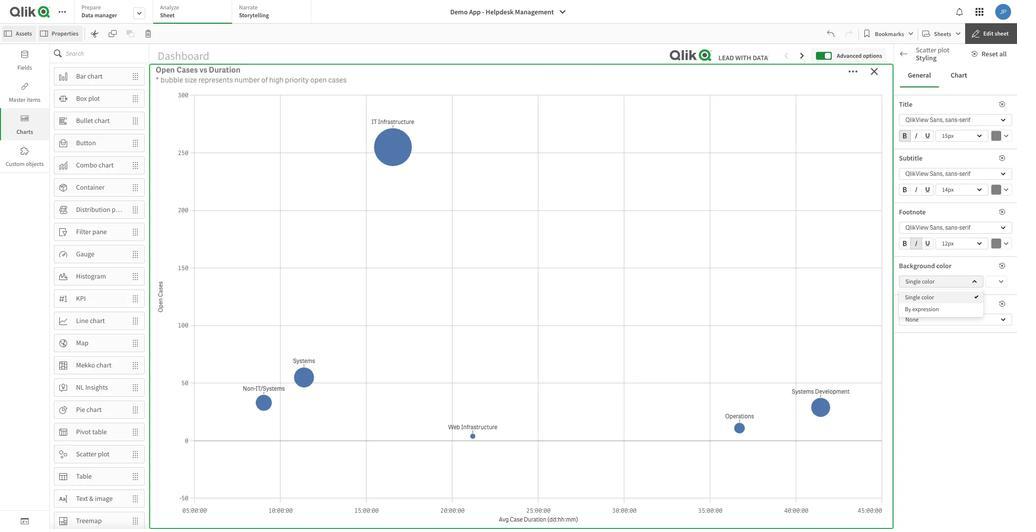 Task type: locate. For each thing, give the bounding box(es) containing it.
7 move image from the top
[[126, 313, 144, 329]]

move image for box plot
[[126, 90, 144, 107]]

3 move image from the top
[[126, 246, 144, 263]]

plot inside scatter plot styling
[[938, 45, 950, 54]]

group down the appearance
[[899, 130, 934, 144]]

triangle right image
[[894, 135, 907, 140], [894, 459, 907, 463], [894, 477, 907, 482]]

color up single color "dropdown button"
[[937, 261, 952, 270]]

image right text
[[95, 494, 113, 503]]

bar
[[76, 72, 86, 81]]

1 vertical spatial size
[[921, 310, 932, 319]]

chart down suggestions
[[951, 71, 968, 80]]

0 vertical spatial tab list
[[74, 0, 315, 25]]

navigation off
[[899, 281, 931, 301]]

edit sheet
[[984, 30, 1009, 37]]

size down background image
[[921, 310, 932, 319]]

1 horizontal spatial size
[[921, 310, 932, 319]]

1 vertical spatial tab list
[[900, 64, 1011, 87]]

0 horizontal spatial image
[[95, 494, 113, 503]]

1 horizontal spatial &
[[175, 352, 181, 362]]

203 button
[[647, 68, 889, 135]]

scatter up table
[[76, 450, 97, 459]]

move image for line chart
[[126, 313, 144, 329]]

general up "alternate"
[[907, 134, 930, 143]]

plot for box plot
[[88, 94, 100, 103]]

open inside open cases vs duration * bubble size represents number of high priority open cases
[[156, 65, 175, 75]]

by
[[905, 305, 911, 313]]

3 triangle right image from the top
[[894, 477, 907, 482]]

plot right box
[[88, 94, 100, 103]]

background up single color
[[899, 261, 935, 270]]

you
[[904, 205, 912, 212], [935, 212, 944, 219]]

triangle bottom image
[[894, 154, 907, 159], [894, 237, 907, 242]]

move image right distribution plot
[[126, 201, 144, 218]]

move image for map
[[126, 335, 144, 352]]

chart right mekko
[[96, 361, 112, 370]]

6 move image from the top
[[126, 224, 144, 240]]

open for open cases by priority type
[[462, 139, 482, 149]]

chart right combo
[[98, 161, 114, 170]]

to right object
[[969, 205, 974, 212]]

color up expression
[[922, 294, 934, 301]]

background up bubble size
[[899, 299, 935, 308]]

4 move image from the top
[[126, 157, 144, 174]]

1 vertical spatial group
[[899, 184, 934, 198]]

state down subtitle in the top right of the page
[[899, 170, 914, 179]]

tab list
[[74, 0, 315, 25], [900, 64, 1011, 87]]

sheets button
[[921, 26, 963, 42]]

pie chart
[[76, 405, 102, 414]]

0 vertical spatial image
[[937, 299, 955, 308]]

mekko
[[76, 361, 95, 370]]

1 vertical spatial color
[[922, 278, 935, 285]]

move image for pie chart
[[126, 401, 144, 418]]

triangle bottom image for presentation
[[894, 237, 907, 242]]

chart right bullet
[[95, 116, 110, 125]]

single for single color
[[906, 278, 921, 285]]

palette image
[[904, 259, 912, 267]]

2 move image from the top
[[126, 90, 144, 107]]

plot
[[938, 45, 950, 54], [88, 94, 100, 103], [112, 205, 123, 214], [98, 450, 109, 459]]

3 move image from the top
[[126, 135, 144, 151]]

object image
[[21, 115, 29, 123]]

list box
[[899, 290, 984, 317]]

add
[[933, 205, 943, 212]]

9 move image from the top
[[126, 446, 144, 463]]

cases left vs
[[176, 65, 198, 75]]

1 vertical spatial styling
[[918, 259, 939, 268]]

you right if
[[904, 205, 912, 212]]

combo
[[76, 161, 97, 170]]

8 move image from the top
[[126, 379, 144, 396]]

container
[[76, 183, 105, 192]]

move image right combo chart at top left
[[126, 157, 144, 174]]

0 horizontal spatial tab list
[[74, 0, 315, 25]]

cases right high
[[299, 71, 340, 92]]

1 vertical spatial single
[[905, 294, 921, 301]]

scatter plot styling
[[916, 45, 950, 62]]

copy image
[[109, 30, 116, 38]]

2 group from the top
[[899, 184, 934, 198]]

chart for line chart
[[90, 316, 105, 325]]

4 move image from the top
[[126, 268, 144, 285]]

narrate
[[239, 3, 258, 11]]

reset all
[[982, 49, 1007, 58]]

combo chart
[[76, 161, 114, 170]]

plot right distribution
[[112, 205, 123, 214]]

fields button
[[0, 44, 49, 76]]

chart right bar
[[87, 72, 103, 81]]

None text field
[[899, 386, 991, 400]]

image down single color "dropdown button"
[[937, 299, 955, 308]]

0 vertical spatial priority
[[245, 71, 296, 92]]

1 vertical spatial &
[[89, 494, 94, 503]]

fields
[[17, 64, 32, 71]]

move image for histogram
[[126, 268, 144, 285]]

max visible bubbles
[[899, 375, 956, 383]]

background for background image
[[899, 299, 935, 308]]

pivot table
[[76, 427, 107, 436]]

line
[[76, 316, 88, 325]]

2 move image from the top
[[126, 179, 144, 196]]

move image right the button
[[126, 135, 144, 151]]

background
[[899, 261, 935, 270], [899, 299, 935, 308]]

<inherited>.
[[899, 219, 928, 227]]

properties button
[[38, 26, 82, 42]]

triangle right image
[[894, 440, 907, 445], [894, 495, 907, 500]]

suggestions
[[935, 54, 970, 63]]

bubble
[[899, 310, 920, 319]]

general down scatter chart icon
[[908, 71, 931, 80]]

open & resolved cases over time
[[154, 352, 276, 362]]

move image for text & image
[[126, 490, 144, 507]]

of
[[261, 75, 268, 85]]

2 vertical spatial group
[[899, 238, 934, 252]]

high
[[269, 75, 284, 85]]

1 triangle right image from the top
[[894, 440, 907, 445]]

1 vertical spatial background
[[899, 299, 935, 308]]

1 vertical spatial triangle right image
[[894, 495, 907, 500]]

group for subtitle
[[899, 184, 934, 198]]

move image for kpi
[[126, 290, 144, 307]]

chart up 'general' button
[[917, 54, 934, 63]]

2 vertical spatial triangle right image
[[894, 477, 907, 482]]

scatter right scatter chart icon
[[916, 45, 937, 54]]

background for background color
[[899, 261, 935, 270]]

pie
[[76, 405, 85, 414]]

cases inside high priority cases 72
[[299, 71, 340, 92]]

move image for table
[[126, 468, 144, 485]]

1 move image from the top
[[126, 68, 144, 85]]

1 vertical spatial triangle bottom image
[[894, 237, 907, 242]]

application containing 72
[[0, 0, 1017, 529]]

1 horizontal spatial chart
[[951, 71, 968, 80]]

chart for bullet chart
[[95, 116, 110, 125]]

group for title
[[899, 130, 934, 144]]

9 move image from the top
[[126, 401, 144, 418]]

box plot
[[76, 94, 100, 103]]

application
[[0, 0, 1017, 529]]

cut image
[[91, 30, 99, 38]]

&
[[175, 352, 181, 362], [89, 494, 94, 503]]

styling up 'general' button
[[916, 53, 937, 62]]

1 horizontal spatial state
[[972, 212, 985, 219]]

pane
[[92, 227, 107, 236]]

8 move image from the top
[[126, 424, 144, 441]]

open left by
[[462, 139, 482, 149]]

move image right insights
[[126, 379, 144, 396]]

styling up single color
[[918, 259, 939, 268]]

3 group from the top
[[899, 238, 934, 252]]

objects
[[26, 160, 44, 168]]

custom objects
[[6, 160, 44, 168]]

1 horizontal spatial tab list
[[900, 64, 1011, 87]]

data
[[82, 11, 93, 19]]

labels
[[899, 341, 918, 350]]

auto
[[899, 421, 913, 430]]

0 vertical spatial triangle right image
[[894, 440, 907, 445]]

state right the set at the right of the page
[[972, 212, 985, 219]]

0 vertical spatial background
[[899, 261, 935, 270]]

open
[[310, 75, 327, 85]]

move image
[[126, 112, 144, 129], [126, 179, 144, 196], [126, 246, 144, 263], [126, 268, 144, 285], [126, 290, 144, 307], [126, 335, 144, 352], [126, 357, 144, 374], [126, 424, 144, 441], [126, 446, 144, 463], [126, 468, 144, 485], [126, 490, 144, 507]]

1 triangle right image from the top
[[894, 135, 907, 140]]

narrate storytelling
[[239, 3, 269, 19]]

you left the the
[[935, 212, 944, 219]]

10 move image from the top
[[126, 513, 144, 529]]

management
[[515, 7, 554, 16]]

0 vertical spatial general
[[908, 71, 931, 80]]

10 move image from the top
[[126, 468, 144, 485]]

0 horizontal spatial size
[[185, 75, 197, 85]]

tab list containing general
[[900, 64, 1011, 87]]

resolved
[[182, 352, 215, 362]]

scatter chart image
[[902, 54, 910, 62]]

to left the set at the right of the page
[[958, 212, 963, 219]]

scatter
[[916, 45, 937, 54], [76, 450, 97, 459]]

move image for distribution plot
[[126, 201, 144, 218]]

size inside open cases vs duration * bubble size represents number of high priority open cases
[[185, 75, 197, 85]]

bubbles
[[932, 375, 956, 383]]

state
[[899, 170, 914, 179], [972, 212, 985, 219]]

priority
[[245, 71, 296, 92], [516, 139, 543, 149]]

0 vertical spatial scatter
[[916, 45, 937, 54]]

move image for combo chart
[[126, 157, 144, 174]]

text & image
[[76, 494, 113, 503]]

0 vertical spatial single
[[906, 278, 921, 285]]

6 move image from the top
[[126, 335, 144, 352]]

button
[[76, 138, 96, 147]]

1 move image from the top
[[126, 112, 144, 129]]

0 vertical spatial styling
[[916, 53, 937, 62]]

1 vertical spatial scatter
[[76, 450, 97, 459]]

single up off
[[906, 278, 921, 285]]

open for open cases vs duration * bubble size represents number of high priority open cases
[[156, 65, 175, 75]]

11 move image from the top
[[126, 490, 144, 507]]

represents
[[198, 75, 233, 85]]

single color
[[906, 278, 935, 285]]

group up palette image
[[899, 238, 934, 252]]

manager
[[94, 11, 117, 19]]

& left 'resolved'
[[175, 352, 181, 362]]

move image for mekko chart
[[126, 357, 144, 374]]

open left 'resolved'
[[154, 352, 173, 362]]

1 background from the top
[[899, 261, 935, 270]]

group
[[899, 130, 934, 144], [899, 184, 934, 198], [899, 238, 934, 252]]

& right text
[[89, 494, 94, 503]]

bar chart
[[76, 72, 103, 81]]

color for single color by expression
[[922, 294, 934, 301]]

chart inside button
[[951, 71, 968, 80]]

general inside button
[[908, 71, 931, 80]]

1 triangle bottom image from the top
[[894, 154, 907, 159]]

1 vertical spatial state
[[972, 212, 985, 219]]

assets button
[[2, 26, 36, 42]]

undo image
[[827, 30, 835, 38]]

chart right line
[[90, 316, 105, 325]]

appearance
[[899, 115, 933, 124]]

cases left by
[[483, 139, 505, 149]]

to
[[927, 205, 932, 212], [969, 205, 974, 212], [958, 212, 963, 219], [986, 212, 991, 219]]

0 vertical spatial color
[[937, 261, 952, 270]]

move image right pie chart
[[126, 401, 144, 418]]

assets
[[16, 30, 32, 37]]

0 horizontal spatial &
[[89, 494, 94, 503]]

move image for nl insights
[[126, 379, 144, 396]]

7 move image from the top
[[126, 357, 144, 374]]

map
[[76, 339, 88, 347]]

0 horizontal spatial priority
[[245, 71, 296, 92]]

color inside "dropdown button"
[[922, 278, 935, 285]]

1 vertical spatial priority
[[516, 139, 543, 149]]

duration
[[209, 65, 241, 75]]

color down background color
[[922, 278, 935, 285]]

0 vertical spatial group
[[899, 130, 934, 144]]

chart right "pie"
[[87, 405, 102, 414]]

sheets
[[934, 30, 952, 37]]

0 vertical spatial size
[[185, 75, 197, 85]]

0 vertical spatial open
[[156, 65, 175, 75]]

if you want to add the object to master visualizations, you need to set state to <inherited>.
[[899, 205, 992, 227]]

bullet chart
[[76, 116, 110, 125]]

need
[[945, 212, 957, 219]]

1 vertical spatial open
[[462, 139, 482, 149]]

tab list containing prepare
[[74, 0, 315, 25]]

move image right line chart
[[126, 313, 144, 329]]

general
[[908, 71, 931, 80], [907, 134, 930, 143]]

gauge
[[76, 250, 94, 258]]

single inside "dropdown button"
[[906, 278, 921, 285]]

priority inside high priority cases 72
[[245, 71, 296, 92]]

sheet
[[995, 30, 1009, 37]]

0 horizontal spatial scatter
[[76, 450, 97, 459]]

0 vertical spatial triangle right image
[[894, 135, 907, 140]]

1 horizontal spatial scatter
[[916, 45, 937, 54]]

1 vertical spatial chart
[[951, 71, 968, 80]]

triangle bottom image down <inherited>.
[[894, 237, 907, 242]]

move image left *
[[126, 68, 144, 85]]

Search text field
[[66, 44, 149, 63]]

chart for chart suggestions
[[917, 54, 934, 63]]

group up want
[[899, 184, 934, 198]]

0 horizontal spatial chart
[[917, 54, 934, 63]]

2 vertical spatial color
[[922, 294, 934, 301]]

size left vs
[[185, 75, 197, 85]]

5 move image from the top
[[126, 290, 144, 307]]

scatter inside scatter plot styling
[[916, 45, 937, 54]]

visible
[[912, 375, 931, 383]]

2 vertical spatial open
[[154, 352, 173, 362]]

sheet
[[160, 11, 175, 19]]

color inside single color by expression
[[922, 294, 934, 301]]

link image
[[21, 83, 29, 90]]

custom
[[6, 160, 25, 168]]

move image
[[126, 68, 144, 85], [126, 90, 144, 107], [126, 135, 144, 151], [126, 157, 144, 174], [126, 201, 144, 218], [126, 224, 144, 240], [126, 313, 144, 329], [126, 379, 144, 396], [126, 401, 144, 418], [126, 513, 144, 529]]

move image right box plot
[[126, 90, 144, 107]]

histogram
[[76, 272, 106, 281]]

1 horizontal spatial image
[[937, 299, 955, 308]]

if
[[899, 205, 902, 212]]

5 move image from the top
[[126, 201, 144, 218]]

single down the navigation
[[905, 294, 921, 301]]

1 vertical spatial triangle right image
[[894, 459, 907, 463]]

plot down table
[[98, 450, 109, 459]]

move image right pane
[[126, 224, 144, 240]]

edit sheet button
[[965, 23, 1017, 44]]

cases left over at left
[[216, 352, 238, 362]]

0 vertical spatial &
[[175, 352, 181, 362]]

single color button
[[899, 276, 984, 288]]

open
[[156, 65, 175, 75], [462, 139, 482, 149], [154, 352, 173, 362]]

203
[[741, 92, 795, 131]]

& for resolved
[[175, 352, 181, 362]]

nl
[[76, 383, 84, 392]]

chart button
[[943, 64, 975, 87]]

triangle bottom image down the appearance
[[894, 154, 907, 159]]

0 vertical spatial triangle bottom image
[[894, 154, 907, 159]]

2 background from the top
[[899, 299, 935, 308]]

variables image
[[21, 517, 29, 525]]

0 vertical spatial chart
[[917, 54, 934, 63]]

0 horizontal spatial state
[[899, 170, 914, 179]]

plot down sheets
[[938, 45, 950, 54]]

single inside single color by expression
[[905, 294, 921, 301]]

0 horizontal spatial you
[[904, 205, 912, 212]]

color
[[937, 261, 952, 270], [922, 278, 935, 285], [922, 294, 934, 301]]

1 group from the top
[[899, 130, 934, 144]]

time
[[258, 352, 276, 362]]

move image right treemap
[[126, 513, 144, 529]]

open left vs
[[156, 65, 175, 75]]

chart for chart
[[951, 71, 968, 80]]

2 triangle bottom image from the top
[[894, 237, 907, 242]]



Task type: vqa. For each thing, say whether or not it's contained in the screenshot.


Task type: describe. For each thing, give the bounding box(es) containing it.
move image for bar chart
[[126, 68, 144, 85]]

styling inside scatter plot styling
[[916, 53, 937, 62]]

chart for bar chart
[[87, 72, 103, 81]]

chart for combo chart
[[98, 161, 114, 170]]

1 vertical spatial general
[[907, 134, 930, 143]]

cases inside open cases vs duration * bubble size represents number of high priority open cases
[[176, 65, 198, 75]]

color for background color
[[937, 261, 952, 270]]

move image for button
[[126, 135, 144, 151]]

expression
[[913, 305, 939, 313]]

demo app - helpdesk management
[[450, 7, 554, 16]]

distribution plot
[[76, 205, 123, 214]]

table
[[92, 427, 107, 436]]

single color by expression
[[905, 294, 939, 313]]

master items
[[9, 96, 40, 103]]

single for single color by expression
[[905, 294, 921, 301]]

142 button
[[401, 68, 642, 135]]

text
[[76, 494, 88, 503]]

spacing
[[925, 410, 947, 419]]

advanced options
[[837, 52, 882, 59]]

storytelling
[[239, 11, 269, 19]]

visualizations,
[[899, 212, 934, 219]]

items
[[27, 96, 40, 103]]

0 vertical spatial state
[[899, 170, 914, 179]]

scatter for scatter plot styling
[[916, 45, 937, 54]]

advanced
[[837, 52, 862, 59]]

want
[[914, 205, 926, 212]]

next sheet: performance image
[[799, 52, 807, 60]]

charts button
[[0, 108, 49, 140]]

puzzle image
[[21, 147, 29, 155]]

presentation
[[907, 235, 944, 244]]

bullet
[[76, 116, 93, 125]]

open cases by priority type
[[462, 139, 562, 149]]

alternate states
[[907, 152, 952, 161]]

to right the set at the right of the page
[[986, 212, 991, 219]]

prepare data manager
[[82, 3, 117, 19]]

1 vertical spatial image
[[95, 494, 113, 503]]

to left the add
[[927, 205, 932, 212]]

properties
[[52, 30, 78, 37]]

the
[[944, 205, 952, 212]]

bookmarks button
[[861, 26, 916, 42]]

general button
[[900, 64, 939, 87]]

open for open & resolved cases over time
[[154, 352, 173, 362]]

move image for filter pane
[[126, 224, 144, 240]]

scatter for scatter plot
[[76, 450, 97, 459]]

2 triangle right image from the top
[[894, 459, 907, 463]]

group for footnote
[[899, 238, 934, 252]]

table
[[76, 472, 92, 481]]

demo
[[450, 7, 468, 16]]

delete image
[[144, 30, 152, 38]]

states
[[935, 152, 952, 161]]

app
[[469, 7, 481, 16]]

title
[[899, 100, 913, 109]]

analyze sheet
[[160, 3, 179, 19]]

reset
[[982, 49, 998, 58]]

master
[[975, 205, 992, 212]]

1 horizontal spatial priority
[[516, 139, 543, 149]]

bookmarks
[[875, 30, 904, 37]]

72
[[257, 92, 293, 131]]

alternate
[[907, 152, 934, 161]]

2 triangle right image from the top
[[894, 495, 907, 500]]

move image for treemap
[[126, 513, 144, 529]]

142
[[495, 92, 548, 131]]

cases
[[328, 75, 347, 85]]

distribution
[[76, 205, 110, 214]]

list box containing single color
[[899, 290, 984, 317]]

nl insights
[[76, 383, 108, 392]]

footnote
[[899, 208, 926, 216]]

plot for distribution plot
[[112, 205, 123, 214]]

subtitle
[[899, 154, 923, 163]]

set
[[964, 212, 971, 219]]

*
[[156, 75, 159, 85]]

scatter plot
[[76, 450, 109, 459]]

options
[[863, 52, 882, 59]]

triangle bottom image for alternate states
[[894, 154, 907, 159]]

demo app - helpdesk management button
[[444, 4, 573, 20]]

background image
[[899, 299, 955, 308]]

insights
[[85, 383, 108, 392]]

max
[[899, 375, 911, 383]]

object
[[953, 205, 968, 212]]

priority
[[285, 75, 309, 85]]

bubble
[[161, 75, 183, 85]]

-
[[482, 7, 485, 16]]

move image for bullet chart
[[126, 112, 144, 129]]

appearance tab
[[894, 110, 1017, 129]]

1 horizontal spatial you
[[935, 212, 944, 219]]

chart for pie chart
[[87, 405, 102, 414]]

move image for pivot table
[[126, 424, 144, 441]]

treemap
[[76, 516, 102, 525]]

plot for scatter plot
[[98, 450, 109, 459]]

color for single color
[[922, 278, 935, 285]]

analyze
[[160, 3, 179, 11]]

move image for scatter plot
[[126, 446, 144, 463]]

grid line spacing auto
[[899, 410, 947, 430]]

next image
[[1007, 259, 1012, 268]]

charts
[[16, 128, 33, 135]]

box
[[76, 94, 87, 103]]

reset all button
[[966, 46, 1015, 62]]

move image for gauge
[[126, 246, 144, 263]]

move image for container
[[126, 179, 144, 196]]

by
[[506, 139, 515, 149]]

chart for mekko chart
[[96, 361, 112, 370]]

& for image
[[89, 494, 94, 503]]

plot for scatter plot styling
[[938, 45, 950, 54]]

off
[[899, 293, 908, 301]]

state inside the if you want to add the object to master visualizations, you need to set state to <inherited>.
[[972, 212, 985, 219]]

database image
[[21, 50, 29, 58]]

over
[[239, 352, 256, 362]]

high
[[210, 71, 242, 92]]

line chart
[[76, 316, 105, 325]]

custom objects button
[[0, 140, 49, 172]]

chart suggestions
[[917, 54, 970, 63]]

pivot
[[76, 427, 91, 436]]



